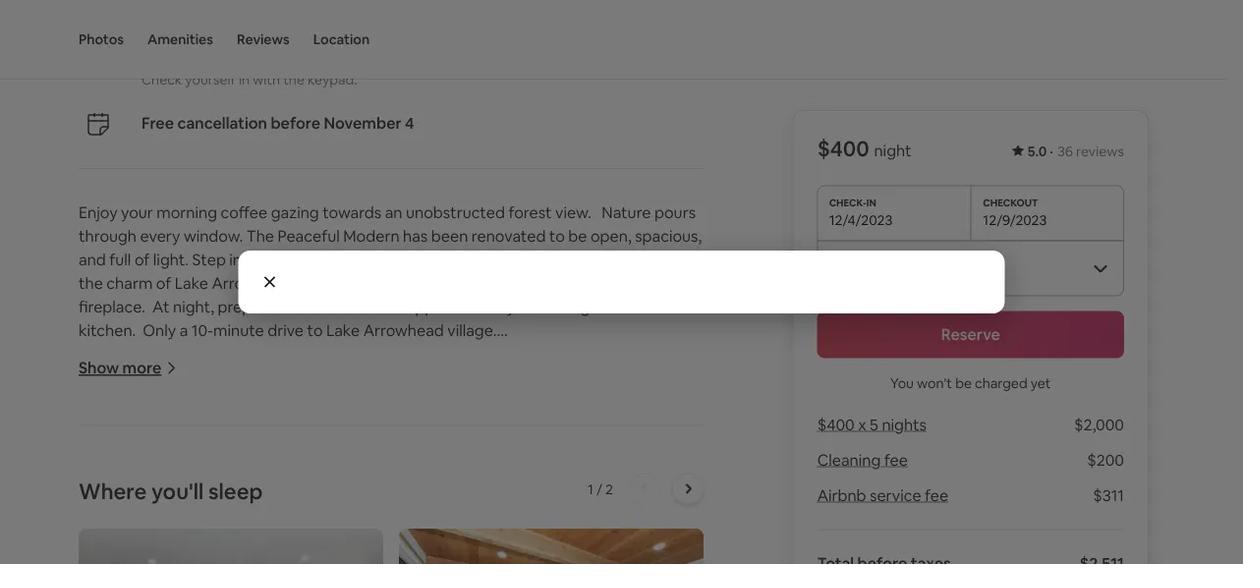 Task type: describe. For each thing, give the bounding box(es) containing it.
over
[[451, 249, 484, 269]]

5
[[870, 415, 879, 435]]

available
[[542, 509, 605, 529]]

pours
[[655, 202, 696, 222]]

the inside self check-in check yourself in with the keypad.
[[283, 71, 305, 88]]

before
[[271, 113, 321, 133]]

check
[[142, 71, 182, 88]]

feel
[[306, 249, 333, 269]]

to up spend
[[549, 226, 565, 246]]

and left full
[[79, 249, 106, 269]]

and left the 'feel'
[[275, 249, 302, 269]]

self check-in check yourself in with the keypad.
[[142, 46, 357, 88]]

ceilings
[[369, 391, 423, 411]]

to inside the lofted queen bedroom with vaulted ceilings has the best views in the cabin - wake up to a serene view of trees.  there is also a well equipped desk and work station on this scenic level.
[[101, 414, 116, 434]]

charged
[[975, 374, 1028, 392]]

won't
[[917, 374, 953, 392]]

yourself
[[185, 71, 236, 88]]

a up "stocked"
[[547, 273, 556, 293]]

trees.
[[240, 414, 281, 434]]

1 vertical spatial be
[[956, 374, 972, 392]]

scenic
[[108, 438, 154, 458]]

serene
[[132, 414, 181, 434]]

up inside the lofted queen bedroom with vaulted ceilings has the best views in the cabin - wake up to a serene view of trees.  there is also a well equipped desk and work station on this scenic level.
[[79, 414, 97, 434]]

with inside the lofted queen bedroom with vaulted ceilings has the best views in the cabin - wake up to a serene view of trees.  there is also a well equipped desk and work station on this scenic level.
[[277, 391, 309, 411]]

0 vertical spatial fee
[[884, 450, 908, 470]]

morning
[[157, 202, 217, 222]]

$311
[[1093, 486, 1125, 506]]

you won't be charged yet
[[891, 374, 1051, 392]]

an
[[385, 202, 403, 222]]

vaulted
[[312, 391, 366, 411]]

unobstructed
[[406, 202, 505, 222]]

equipped
[[423, 414, 493, 434]]

or
[[419, 273, 435, 293]]

work
[[565, 414, 601, 434]]

arrowhead,
[[212, 273, 296, 293]]

amenities button
[[147, 0, 213, 79]]

well-
[[373, 296, 407, 317]]

of inside the lofted queen bedroom with vaulted ceilings has the best views in the cabin - wake up to a serene view of trees.  there is also a well equipped desk and work station on this scenic level.
[[221, 414, 236, 434]]

level
[[148, 485, 181, 505]]

luxuriously-
[[414, 485, 495, 505]]

in up yourself
[[223, 46, 236, 66]]

in right yourself
[[239, 71, 250, 88]]

through
[[79, 226, 137, 246]]

5.0 · 36 reviews
[[1028, 143, 1125, 160]]

meal
[[290, 296, 325, 317]]

where you'll sleep region
[[71, 473, 712, 564]]

in inside enjoy your morning coffee gazing towards an unobstructed forest view.   nature pours through every window. the peaceful modern has been renovated to be open, spacious, and full of light. step inside and feel relaxation wash over you.  spend the day enjoying the charm of lake arrowhead, hiking the trails,  or curling up with a book next to the fireplace.  at night, prepare a meal in the well-appointed fully stocked gourmet kitchen.  only a 10-minute drive to lake arrowhead village.
[[329, 296, 341, 317]]

to down the meal
[[307, 320, 323, 340]]

nature
[[602, 202, 651, 222]]

1
[[588, 480, 594, 498]]

1 horizontal spatial of
[[156, 273, 171, 293]]

have
[[376, 485, 410, 505]]

$400 night
[[817, 135, 912, 163]]

free
[[142, 113, 174, 133]]

folding
[[235, 509, 287, 529]]

best
[[483, 391, 515, 411]]

airbnb service fee
[[817, 486, 949, 506]]

suite
[[662, 485, 696, 505]]

hiking
[[300, 273, 343, 293]]

drive
[[268, 320, 304, 340]]

the inside enjoy your morning coffee gazing towards an unobstructed forest view.   nature pours through every window. the peaceful modern has been renovated to be open, spacious, and full of light. step inside and feel relaxation wash over you.  spend the day enjoying the charm of lake arrowhead, hiking the trails,  or curling up with a book next to the fireplace.  at night, prepare a meal in the well-appointed fully stocked gourmet kitchen.  only a 10-minute drive to lake arrowhead village.
[[247, 226, 274, 246]]

a left 10-
[[180, 320, 188, 340]]

also
[[347, 414, 376, 434]]

every
[[140, 226, 180, 246]]

cancellation
[[177, 113, 267, 133]]

stocked
[[519, 296, 577, 317]]

day
[[601, 249, 628, 269]]

cleaning fee
[[817, 450, 908, 470]]

main
[[110, 485, 145, 505]]

full
[[109, 249, 131, 269]]

$200
[[1087, 450, 1125, 470]]

$2,000
[[1075, 415, 1125, 435]]

36
[[1058, 143, 1073, 160]]

photos
[[79, 30, 124, 48]]

modern
[[343, 226, 400, 246]]

the for queen
[[79, 391, 106, 411]]

up inside enjoy your morning coffee gazing towards an unobstructed forest view.   nature pours through every window. the peaceful modern has been renovated to be open, spacious, and full of light. step inside and feel relaxation wash over you.  spend the day enjoying the charm of lake arrowhead, hiking the trails,  or curling up with a book next to the fireplace.  at night, prepare a meal in the well-appointed fully stocked gourmet kitchen.  only a 10-minute drive to lake arrowhead village.
[[490, 273, 509, 293]]

desk
[[496, 414, 531, 434]]

·
[[1050, 143, 1054, 160]]

and up attached. on the left bottom of page
[[185, 485, 212, 505]]

mattresses
[[431, 509, 512, 529]]

the up equipped
[[455, 391, 479, 411]]

peaceful
[[278, 226, 340, 246]]

the up work in the bottom left of the page
[[579, 391, 603, 411]]

wash
[[411, 249, 448, 269]]

cleaning fee button
[[817, 450, 908, 470]]

where you'll sleep
[[79, 478, 263, 506]]

are
[[516, 509, 539, 529]]

fully
[[485, 296, 515, 317]]

view.
[[555, 202, 592, 222]]

free cancellation before november 4
[[142, 113, 414, 133]]

yet
[[1031, 374, 1051, 392]]

cleaning
[[817, 450, 881, 470]]

curling
[[438, 273, 487, 293]]

and up upon
[[609, 485, 637, 505]]

0 horizontal spatial lake
[[175, 273, 208, 293]]

more
[[122, 358, 162, 378]]

wake
[[659, 391, 697, 411]]

a up drive
[[278, 296, 287, 317]]

has inside the lofted queen bedroom with vaulted ceilings has the best views in the cabin - wake up to a serene view of trees.  there is also a well equipped desk and work station on this scenic level.
[[427, 391, 452, 411]]



Task type: locate. For each thing, give the bounding box(es) containing it.
- inside the lofted queen bedroom with vaulted ceilings has the best views in the cabin - wake up to a serene view of trees.  there is also a well equipped desk and work station on this scenic level.
[[649, 391, 655, 411]]

in up work in the bottom left of the page
[[563, 391, 575, 411]]

relaxation
[[336, 249, 407, 269]]

to up this
[[101, 414, 116, 434]]

1 vertical spatial of
[[156, 273, 171, 293]]

a
[[547, 273, 556, 293], [278, 296, 287, 317], [180, 320, 188, 340], [120, 414, 128, 434], [379, 414, 388, 434]]

- left wake
[[649, 391, 655, 411]]

$400
[[817, 135, 870, 163], [817, 415, 855, 435]]

- inside the main level and downstairs bedrooms have luxuriously-sized king beds and en suite bathrooms attached. folding memory foam twin mattresses are available upon request - perfect for kids.
[[138, 532, 144, 552]]

2 horizontal spatial of
[[221, 414, 236, 434]]

perfect
[[147, 532, 202, 552]]

1 horizontal spatial lake
[[326, 320, 360, 340]]

up up fully
[[490, 273, 509, 293]]

12/9/2023
[[983, 211, 1047, 229]]

the down enjoying
[[655, 273, 679, 293]]

inside
[[229, 249, 271, 269]]

towards
[[323, 202, 382, 222]]

of
[[135, 249, 150, 269], [156, 273, 171, 293], [221, 414, 236, 434]]

the for level
[[79, 485, 106, 505]]

show more
[[79, 358, 162, 378]]

be
[[568, 226, 587, 246], [956, 374, 972, 392]]

has inside enjoy your morning coffee gazing towards an unobstructed forest view.   nature pours through every window. the peaceful modern has been renovated to be open, spacious, and full of light. step inside and feel relaxation wash over you.  spend the day enjoying the charm of lake arrowhead, hiking the trails,  or curling up with a book next to the fireplace.  at night, prepare a meal in the well-appointed fully stocked gourmet kitchen.  only a 10-minute drive to lake arrowhead village.
[[403, 226, 428, 246]]

only
[[143, 320, 176, 340]]

0 horizontal spatial fee
[[884, 450, 908, 470]]

has up equipped
[[427, 391, 452, 411]]

$400 x 5 nights button
[[817, 415, 927, 435]]

en
[[640, 485, 658, 505]]

in right the meal
[[329, 296, 341, 317]]

amenities
[[147, 30, 213, 48]]

bathrooms
[[79, 509, 158, 529]]

0 vertical spatial up
[[490, 273, 509, 293]]

sized
[[495, 485, 533, 505]]

0 horizontal spatial -
[[138, 532, 144, 552]]

1 horizontal spatial -
[[649, 391, 655, 411]]

spend
[[524, 249, 570, 269]]

0 vertical spatial be
[[568, 226, 587, 246]]

0 horizontal spatial up
[[79, 414, 97, 434]]

with inside self check-in check yourself in with the keypad.
[[253, 71, 280, 88]]

and down the "views"
[[534, 414, 561, 434]]

2 vertical spatial the
[[79, 485, 106, 505]]

be down the view.
[[568, 226, 587, 246]]

$400 left night
[[817, 135, 870, 163]]

the inside the main level and downstairs bedrooms have luxuriously-sized king beds and en suite bathrooms attached. folding memory foam twin mattresses are available upon request - perfect for kids.
[[79, 485, 106, 505]]

next
[[600, 273, 632, 293]]

the inside the lofted queen bedroom with vaulted ceilings has the best views in the cabin - wake up to a serene view of trees.  there is also a well equipped desk and work station on this scenic level.
[[79, 391, 106, 411]]

reserve
[[941, 324, 1001, 345]]

the left well-
[[345, 296, 369, 317]]

been
[[431, 226, 468, 246]]

about this space dialog
[[238, 251, 1005, 314]]

village.
[[448, 320, 497, 340]]

the main level and downstairs bedrooms have luxuriously-sized king beds and en suite bathrooms attached. folding memory foam twin mattresses are available upon request - perfect for kids.
[[79, 485, 700, 552]]

the up inside on the top of the page
[[247, 226, 274, 246]]

10-
[[191, 320, 213, 340]]

has up wash
[[403, 226, 428, 246]]

1 vertical spatial lake
[[326, 320, 360, 340]]

$400 for $400 night
[[817, 135, 870, 163]]

1 vertical spatial with
[[512, 273, 544, 293]]

the left keypad.
[[283, 71, 305, 88]]

view
[[184, 414, 217, 434]]

2 $400 from the top
[[817, 415, 855, 435]]

fee up service
[[884, 450, 908, 470]]

night
[[874, 141, 912, 161]]

$400 x 5 nights
[[817, 415, 927, 435]]

minute
[[213, 320, 264, 340]]

0 vertical spatial the
[[247, 226, 274, 246]]

with down spend
[[512, 273, 544, 293]]

show more button
[[79, 358, 177, 378]]

of up at
[[156, 273, 171, 293]]

the up book
[[574, 249, 598, 269]]

1 horizontal spatial be
[[956, 374, 972, 392]]

memory
[[291, 509, 352, 529]]

lofted
[[110, 391, 154, 411]]

0 vertical spatial $400
[[817, 135, 870, 163]]

gazing
[[271, 202, 319, 222]]

0 vertical spatial -
[[649, 391, 655, 411]]

5.0
[[1028, 143, 1047, 160]]

coffee
[[221, 202, 268, 222]]

enjoy
[[79, 202, 117, 222]]

bedroom 2 - king bed, walk in closet, and private bathroom image
[[399, 528, 704, 564]]

the down "relaxation"
[[346, 273, 370, 293]]

1 vertical spatial -
[[138, 532, 144, 552]]

and inside the lofted queen bedroom with vaulted ceilings has the best views in the cabin - wake up to a serene view of trees.  there is also a well equipped desk and work station on this scenic level.
[[534, 414, 561, 434]]

cabin
[[607, 391, 646, 411]]

/
[[597, 480, 602, 498]]

0 vertical spatial lake
[[175, 273, 208, 293]]

to right next
[[636, 273, 652, 293]]

x
[[858, 415, 867, 435]]

step
[[192, 249, 226, 269]]

window.
[[184, 226, 243, 246]]

enjoy your morning coffee gazing towards an unobstructed forest view.   nature pours through every window. the peaceful modern has been renovated to be open, spacious, and full of light. step inside and feel relaxation wash over you.  spend the day enjoying the charm of lake arrowhead, hiking the trails,  or curling up with a book next to the fireplace.  at night, prepare a meal in the well-appointed fully stocked gourmet kitchen.  only a 10-minute drive to lake arrowhead village.
[[79, 202, 705, 340]]

in inside the lofted queen bedroom with vaulted ceilings has the best views in the cabin - wake up to a serene view of trees.  there is also a well equipped desk and work station on this scenic level.
[[563, 391, 575, 411]]

request
[[79, 532, 135, 552]]

room 1 - king sized bed with an adjoining bathroom image
[[79, 528, 383, 564]]

you
[[891, 374, 914, 392]]

1 horizontal spatial fee
[[925, 486, 949, 506]]

2 vertical spatial of
[[221, 414, 236, 434]]

the up fireplace.
[[79, 273, 103, 293]]

0 vertical spatial with
[[253, 71, 280, 88]]

kitchen.
[[79, 320, 136, 340]]

enjoying
[[631, 249, 692, 269]]

station
[[604, 414, 654, 434]]

2 vertical spatial with
[[277, 391, 309, 411]]

well
[[391, 414, 420, 434]]

a left well at left
[[379, 414, 388, 434]]

up up this
[[79, 414, 97, 434]]

arrowhead
[[363, 320, 444, 340]]

renovated
[[472, 226, 546, 246]]

be right won't
[[956, 374, 972, 392]]

0 horizontal spatial be
[[568, 226, 587, 246]]

of down bedroom
[[221, 414, 236, 434]]

level.
[[158, 438, 194, 458]]

1 vertical spatial has
[[427, 391, 452, 411]]

0 vertical spatial has
[[403, 226, 428, 246]]

1 $400 from the top
[[817, 135, 870, 163]]

- down bathrooms
[[138, 532, 144, 552]]

0 vertical spatial of
[[135, 249, 150, 269]]

forest
[[509, 202, 552, 222]]

to
[[549, 226, 565, 246], [636, 273, 652, 293], [307, 320, 323, 340], [101, 414, 116, 434]]

a up scenic
[[120, 414, 128, 434]]

1 vertical spatial up
[[79, 414, 97, 434]]

1 vertical spatial $400
[[817, 415, 855, 435]]

beds
[[570, 485, 606, 505]]

keypad.
[[308, 71, 357, 88]]

0 horizontal spatial of
[[135, 249, 150, 269]]

the lofted queen bedroom with vaulted ceilings has the best views in the cabin - wake up to a serene view of trees.  there is also a well equipped desk and work station on this scenic level.
[[79, 391, 700, 458]]

with down reviews
[[253, 71, 280, 88]]

$400 for $400 x 5 nights
[[817, 415, 855, 435]]

location
[[313, 30, 370, 48]]

12/4/2023
[[829, 211, 893, 229]]

is
[[333, 414, 344, 434]]

there
[[287, 414, 330, 434]]

with up there
[[277, 391, 309, 411]]

for
[[206, 532, 227, 552]]

charm
[[107, 273, 153, 293]]

be inside enjoy your morning coffee gazing towards an unobstructed forest view.   nature pours through every window. the peaceful modern has been renovated to be open, spacious, and full of light. step inside and feel relaxation wash over you.  spend the day enjoying the charm of lake arrowhead, hiking the trails,  or curling up with a book next to the fireplace.  at night, prepare a meal in the well-appointed fully stocked gourmet kitchen.  only a 10-minute drive to lake arrowhead village.
[[568, 226, 587, 246]]

your
[[121, 202, 153, 222]]

where
[[79, 478, 147, 506]]

views
[[519, 391, 559, 411]]

upon
[[608, 509, 645, 529]]

1 horizontal spatial up
[[490, 273, 509, 293]]

night,
[[173, 296, 214, 317]]

prepare
[[218, 296, 275, 317]]

at
[[152, 296, 170, 317]]

reviews
[[1076, 143, 1125, 160]]

the left main
[[79, 485, 106, 505]]

light.
[[153, 249, 189, 269]]

$400 left x
[[817, 415, 855, 435]]

the down show
[[79, 391, 106, 411]]

reviews button
[[237, 0, 290, 79]]

you.
[[487, 249, 517, 269]]

of right full
[[135, 249, 150, 269]]

bedroom
[[206, 391, 274, 411]]

2
[[605, 480, 613, 498]]

1 vertical spatial the
[[79, 391, 106, 411]]

1 vertical spatial fee
[[925, 486, 949, 506]]

lake up the night, at bottom
[[175, 273, 208, 293]]

lake down hiking
[[326, 320, 360, 340]]

airbnb
[[817, 486, 867, 506]]

self
[[142, 46, 170, 66]]

fee right service
[[925, 486, 949, 506]]

with inside enjoy your morning coffee gazing towards an unobstructed forest view.   nature pours through every window. the peaceful modern has been renovated to be open, spacious, and full of light. step inside and feel relaxation wash over you.  spend the day enjoying the charm of lake arrowhead, hiking the trails,  or curling up with a book next to the fireplace.  at night, prepare a meal in the well-appointed fully stocked gourmet kitchen.  only a 10-minute drive to lake arrowhead village.
[[512, 273, 544, 293]]



Task type: vqa. For each thing, say whether or not it's contained in the screenshot.
Self check-in Check yourself in with the keypad.
yes



